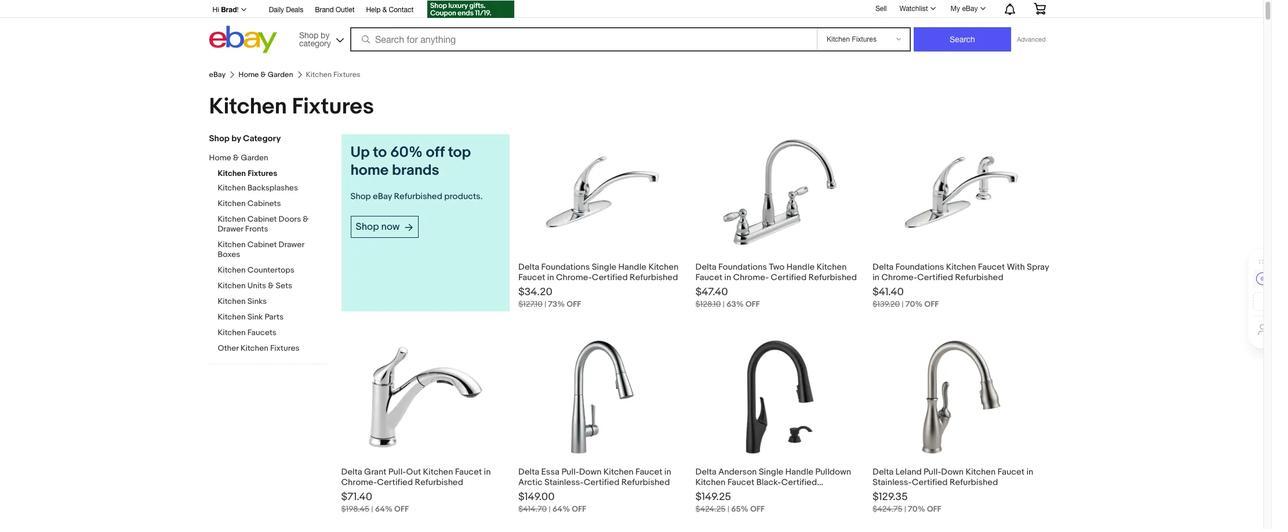 Task type: locate. For each thing, give the bounding box(es) containing it.
single inside delta anderson single handle pulldown kitchen faucet black-certified refurbished
[[759, 467, 783, 478]]

kitchen inside delta anderson single handle pulldown kitchen faucet black-certified refurbished
[[695, 478, 726, 489]]

off for $41.40
[[924, 300, 939, 310]]

down inside delta essa pull-down kitchen faucet in arctic stainless-certified refurbished $149.00 $414.70 | 64% off
[[579, 467, 602, 478]]

& for home & garden
[[261, 70, 266, 79]]

refurbished inside delta foundations single handle kitchen faucet in chrome-certified refurbished $34.20 $127.10 | 73% off
[[630, 273, 678, 284]]

1 vertical spatial ebay
[[209, 70, 226, 79]]

| left 63%
[[723, 300, 725, 310]]

chrome- for $71.40
[[341, 478, 377, 489]]

foundations for $47.40
[[718, 262, 767, 273]]

watchlist link
[[893, 2, 941, 16]]

0 vertical spatial home & garden link
[[238, 70, 293, 79]]

shop for shop ebay refurbished products.
[[350, 191, 371, 202]]

down for $129.35
[[941, 467, 964, 478]]

2 horizontal spatial pull-
[[924, 467, 941, 478]]

| right $424.75 text field at the right bottom of page
[[904, 505, 906, 515]]

ebay for shop ebay refurbished products.
[[373, 191, 392, 202]]

sell link
[[870, 4, 892, 13]]

1 cabinet from the top
[[247, 215, 277, 224]]

0 vertical spatial garden
[[268, 70, 293, 79]]

foundations inside 'delta foundations kitchen faucet with spray in chrome-certified refurbished $41.40 $139.20 | 70% off'
[[896, 262, 944, 273]]

refurbished for delta leland pull-down kitchen faucet in stainless-certified refurbished $129.35 $424.75 | 70% off
[[950, 478, 998, 489]]

70% inside delta leland pull-down kitchen faucet in stainless-certified refurbished $129.35 $424.75 | 70% off
[[908, 505, 925, 515]]

0 horizontal spatial single
[[592, 262, 616, 273]]

2 horizontal spatial ebay
[[962, 5, 978, 13]]

fixtures up the up
[[292, 93, 374, 121]]

2 horizontal spatial foundations
[[896, 262, 944, 273]]

pull- inside the 'delta grant pull-out kitchen faucet in chrome-certified refurbished $71.40 $198.45 | 64% off'
[[388, 467, 406, 478]]

pull- inside delta essa pull-down kitchen faucet in arctic stainless-certified refurbished $149.00 $414.70 | 64% off
[[562, 467, 579, 478]]

in inside the 'delta grant pull-out kitchen faucet in chrome-certified refurbished $71.40 $198.45 | 64% off'
[[484, 467, 491, 478]]

shop inside "shop by category"
[[299, 30, 318, 40]]

1 vertical spatial by
[[231, 133, 241, 144]]

garden inside home & garden kitchen fixtures kitchen backsplashes kitchen cabinets kitchen cabinet doors & drawer fronts kitchen cabinet drawer boxes kitchen countertops kitchen units & sets kitchen sinks kitchen sink parts kitchen faucets other kitchen fixtures
[[241, 153, 268, 163]]

in inside delta leland pull-down kitchen faucet in stainless-certified refurbished $129.35 $424.75 | 70% off
[[1026, 467, 1033, 478]]

brands
[[392, 162, 439, 180]]

certified inside delta leland pull-down kitchen faucet in stainless-certified refurbished $129.35 $424.75 | 70% off
[[912, 478, 948, 489]]

foundations up "$41.40" in the right bottom of the page
[[896, 262, 944, 273]]

faucet for $34.20
[[518, 273, 545, 284]]

ebay down home
[[373, 191, 392, 202]]

1 vertical spatial single
[[759, 467, 783, 478]]

stainless- up $129.35
[[873, 478, 912, 489]]

off inside delta leland pull-down kitchen faucet in stainless-certified refurbished $129.35 $424.75 | 70% off
[[927, 505, 941, 515]]

1 64% from the left
[[375, 505, 393, 515]]

handle inside "delta foundations two handle kitchen faucet in chrome- certified refurbished $47.40 $128.10 | 63% off"
[[787, 262, 815, 273]]

cabinet down fronts
[[247, 240, 277, 250]]

3 pull- from the left
[[924, 467, 941, 478]]

certified inside delta foundations single handle kitchen faucet in chrome-certified refurbished $34.20 $127.10 | 73% off
[[592, 273, 628, 284]]

| inside delta leland pull-down kitchen faucet in stainless-certified refurbished $129.35 $424.75 | 70% off
[[904, 505, 906, 515]]

delta left grant
[[341, 467, 362, 478]]

shop now
[[356, 221, 400, 233]]

chrome- for $47.40
[[733, 273, 769, 284]]

1 horizontal spatial home
[[238, 70, 259, 79]]

1 stainless- from the left
[[544, 478, 584, 489]]

pull- for $71.40
[[388, 467, 406, 478]]

off inside $149.25 $424.25 | 65% off
[[750, 505, 765, 515]]

shop for shop now
[[356, 221, 379, 233]]

refurbished inside 'delta foundations kitchen faucet with spray in chrome-certified refurbished $41.40 $139.20 | 70% off'
[[955, 273, 1003, 284]]

pull- right grant
[[388, 467, 406, 478]]

delta inside delta essa pull-down kitchen faucet in arctic stainless-certified refurbished $149.00 $414.70 | 64% off
[[518, 467, 539, 478]]

$424.25 text field
[[695, 505, 726, 515]]

refurbished
[[394, 191, 442, 202], [630, 273, 678, 284], [809, 273, 857, 284], [955, 273, 1003, 284], [415, 478, 463, 489], [621, 478, 670, 489], [950, 478, 998, 489], [695, 488, 744, 499]]

shop left category
[[209, 133, 229, 144]]

& right help
[[382, 6, 387, 14]]

70% inside 'delta foundations kitchen faucet with spray in chrome-certified refurbished $41.40 $139.20 | 70% off'
[[905, 300, 923, 310]]

delta inside the 'delta grant pull-out kitchen faucet in chrome-certified refurbished $71.40 $198.45 | 64% off'
[[341, 467, 362, 478]]

ebay
[[962, 5, 978, 13], [209, 70, 226, 79], [373, 191, 392, 202]]

brand outlet
[[315, 6, 355, 14]]

garden for home & garden
[[268, 70, 293, 79]]

certified
[[592, 273, 628, 284], [771, 273, 807, 284], [917, 273, 953, 284], [377, 478, 413, 489], [584, 478, 620, 489], [781, 478, 817, 489], [912, 478, 948, 489]]

in inside delta essa pull-down kitchen faucet in arctic stainless-certified refurbished $149.00 $414.70 | 64% off
[[664, 467, 671, 478]]

down
[[579, 467, 602, 478], [941, 467, 964, 478]]

garden
[[268, 70, 293, 79], [241, 153, 268, 163]]

home
[[238, 70, 259, 79], [209, 153, 231, 163]]

| inside 'delta foundations kitchen faucet with spray in chrome-certified refurbished $41.40 $139.20 | 70% off'
[[902, 300, 904, 310]]

stainless- up $149.00
[[544, 478, 584, 489]]

cabinet
[[247, 215, 277, 224], [247, 240, 277, 250]]

to
[[373, 144, 387, 162]]

$139.20 text field
[[873, 300, 900, 310]]

$127.10 text field
[[518, 300, 543, 310]]

delta essa pull-down kitchen faucet in arctic stainless-certified refurbished image
[[545, 340, 660, 456]]

brand outlet link
[[315, 4, 355, 17]]

1 vertical spatial 70%
[[908, 505, 925, 515]]

| for $129.35
[[904, 505, 906, 515]]

1 down from the left
[[579, 467, 602, 478]]

shop now link
[[350, 216, 419, 238]]

in for $41.40
[[873, 273, 880, 284]]

pull- inside delta leland pull-down kitchen faucet in stainless-certified refurbished $129.35 $424.75 | 70% off
[[924, 467, 941, 478]]

chrome- inside "delta foundations two handle kitchen faucet in chrome- certified refurbished $47.40 $128.10 | 63% off"
[[733, 273, 769, 284]]

shop down home
[[350, 191, 371, 202]]

kitchen cabinet doors & drawer fronts link
[[218, 215, 328, 235]]

2 foundations from the left
[[718, 262, 767, 273]]

single for black-
[[759, 467, 783, 478]]

off right 63%
[[745, 300, 760, 310]]

pulldown
[[815, 467, 851, 478]]

& up 'kitchen fixtures'
[[261, 70, 266, 79]]

off inside the 'delta grant pull-out kitchen faucet in chrome-certified refurbished $71.40 $198.45 | 64% off'
[[394, 505, 409, 515]]

backsplashes
[[247, 183, 298, 193]]

1 vertical spatial fixtures
[[248, 169, 277, 179]]

off down out
[[394, 505, 409, 515]]

by inside "shop by category"
[[321, 30, 330, 40]]

2 vertical spatial ebay
[[373, 191, 392, 202]]

certified inside the 'delta grant pull-out kitchen faucet in chrome-certified refurbished $71.40 $198.45 | 64% off'
[[377, 478, 413, 489]]

64% down $149.00
[[552, 505, 570, 515]]

home inside home & garden kitchen fixtures kitchen backsplashes kitchen cabinets kitchen cabinet doors & drawer fronts kitchen cabinet drawer boxes kitchen countertops kitchen units & sets kitchen sinks kitchen sink parts kitchen faucets other kitchen fixtures
[[209, 153, 231, 163]]

off inside 'delta foundations kitchen faucet with spray in chrome-certified refurbished $41.40 $139.20 | 70% off'
[[924, 300, 939, 310]]

kitchen inside delta foundations single handle kitchen faucet in chrome-certified refurbished $34.20 $127.10 | 73% off
[[648, 262, 679, 273]]

delta inside delta foundations single handle kitchen faucet in chrome-certified refurbished $34.20 $127.10 | 73% off
[[518, 262, 539, 273]]

& down shop by category
[[233, 153, 239, 163]]

single
[[592, 262, 616, 273], [759, 467, 783, 478]]

chrome- inside 'delta foundations kitchen faucet with spray in chrome-certified refurbished $41.40 $139.20 | 70% off'
[[881, 273, 917, 284]]

64% inside delta essa pull-down kitchen faucet in arctic stainless-certified refurbished $149.00 $414.70 | 64% off
[[552, 505, 570, 515]]

1 horizontal spatial foundations
[[718, 262, 767, 273]]

1 horizontal spatial pull-
[[562, 467, 579, 478]]

kitchen cabinets link
[[218, 199, 328, 210]]

pull- right the essa
[[562, 467, 579, 478]]

delta up "$41.40" in the right bottom of the page
[[873, 262, 894, 273]]

certified inside 'delta foundations kitchen faucet with spray in chrome-certified refurbished $41.40 $139.20 | 70% off'
[[917, 273, 953, 284]]

1 horizontal spatial by
[[321, 30, 330, 40]]

foundations for $34.20
[[541, 262, 590, 273]]

faucet inside "delta foundations two handle kitchen faucet in chrome- certified refurbished $47.40 $128.10 | 63% off"
[[695, 273, 722, 284]]

delta left the essa
[[518, 467, 539, 478]]

certified for $47.40
[[771, 273, 807, 284]]

0 horizontal spatial ebay
[[209, 70, 226, 79]]

delta up $149.25
[[695, 467, 717, 478]]

home
[[350, 162, 389, 180]]

| inside "delta foundations two handle kitchen faucet in chrome- certified refurbished $47.40 $128.10 | 63% off"
[[723, 300, 725, 310]]

refurbished for delta anderson single handle pulldown kitchen faucet black-certified refurbished
[[695, 488, 744, 499]]

1 horizontal spatial 64%
[[552, 505, 570, 515]]

off
[[567, 300, 581, 310], [745, 300, 760, 310], [924, 300, 939, 310], [394, 505, 409, 515], [572, 505, 586, 515], [750, 505, 765, 515], [927, 505, 941, 515]]

drawer down doors
[[279, 240, 304, 250]]

delta up $34.20 on the left of page
[[518, 262, 539, 273]]

faucets
[[247, 328, 277, 338]]

kitchen
[[209, 93, 287, 121], [218, 169, 246, 179], [218, 183, 246, 193], [218, 199, 246, 209], [218, 215, 246, 224], [218, 240, 246, 250], [648, 262, 679, 273], [817, 262, 847, 273], [946, 262, 976, 273], [218, 266, 246, 275], [218, 281, 246, 291], [218, 297, 246, 307], [218, 313, 246, 322], [218, 328, 246, 338], [240, 344, 268, 354], [423, 467, 453, 478], [604, 467, 634, 478], [966, 467, 996, 478], [695, 478, 726, 489]]

delta for $41.40
[[873, 262, 894, 273]]

garden down category
[[241, 153, 268, 163]]

pull- right leland
[[924, 467, 941, 478]]

off right 73%
[[567, 300, 581, 310]]

0 vertical spatial cabinet
[[247, 215, 277, 224]]

1 foundations from the left
[[541, 262, 590, 273]]

0 vertical spatial ebay
[[962, 5, 978, 13]]

delta inside "delta foundations two handle kitchen faucet in chrome- certified refurbished $47.40 $128.10 | 63% off"
[[695, 262, 717, 273]]

63%
[[726, 300, 744, 310]]

70% right $139.20
[[905, 300, 923, 310]]

1 horizontal spatial single
[[759, 467, 783, 478]]

2 stainless- from the left
[[873, 478, 912, 489]]

faucet inside the 'delta grant pull-out kitchen faucet in chrome-certified refurbished $71.40 $198.45 | 64% off'
[[455, 467, 482, 478]]

in for $34.20
[[547, 273, 554, 284]]

shop by category
[[299, 30, 331, 48]]

off for $71.40
[[394, 505, 409, 515]]

foundations inside delta foundations single handle kitchen faucet in chrome-certified refurbished $34.20 $127.10 | 73% off
[[541, 262, 590, 273]]

faucet inside delta anderson single handle pulldown kitchen faucet black-certified refurbished
[[727, 478, 754, 489]]

70% for $41.40
[[905, 300, 923, 310]]

pull-
[[388, 467, 406, 478], [562, 467, 579, 478], [924, 467, 941, 478]]

sell
[[875, 4, 887, 13]]

by for category
[[321, 30, 330, 40]]

top
[[448, 144, 471, 162]]

drawer up boxes
[[218, 224, 243, 234]]

foundations left two
[[718, 262, 767, 273]]

countertops
[[247, 266, 294, 275]]

chrome- up 73%
[[556, 273, 592, 284]]

1 vertical spatial drawer
[[279, 240, 304, 250]]

in
[[547, 273, 554, 284], [724, 273, 731, 284], [873, 273, 880, 284], [484, 467, 491, 478], [664, 467, 671, 478], [1026, 467, 1033, 478]]

1 vertical spatial cabinet
[[247, 240, 277, 250]]

off right '65%'
[[750, 505, 765, 515]]

0 horizontal spatial by
[[231, 133, 241, 144]]

0 horizontal spatial pull-
[[388, 467, 406, 478]]

certified inside "delta foundations two handle kitchen faucet in chrome- certified refurbished $47.40 $128.10 | 63% off"
[[771, 273, 807, 284]]

| right $198.45
[[371, 505, 373, 515]]

& for help & contact
[[382, 6, 387, 14]]

refurbished inside delta leland pull-down kitchen faucet in stainless-certified refurbished $129.35 $424.75 | 70% off
[[950, 478, 998, 489]]

off right $139.20
[[924, 300, 939, 310]]

fixtures
[[292, 93, 374, 121], [248, 169, 277, 179], [270, 344, 300, 354]]

ebay inside "element"
[[373, 191, 392, 202]]

ebay right my
[[962, 5, 978, 13]]

my ebay
[[951, 5, 978, 13]]

$128.10
[[695, 300, 721, 310]]

refurbished for delta grant pull-out kitchen faucet in chrome-certified refurbished $71.40 $198.45 | 64% off
[[415, 478, 463, 489]]

by down the brand
[[321, 30, 330, 40]]

0 vertical spatial 70%
[[905, 300, 923, 310]]

chrome- for $41.40
[[881, 273, 917, 284]]

delta anderson single handle pulldown kitchen faucet black-certified refurbished image
[[722, 340, 838, 456]]

home for home & garden
[[238, 70, 259, 79]]

chrome- up $71.40
[[341, 478, 377, 489]]

none submit inside shop by category 'banner'
[[914, 27, 1011, 52]]

2 pull- from the left
[[562, 467, 579, 478]]

delta
[[518, 262, 539, 273], [695, 262, 717, 273], [873, 262, 894, 273], [341, 467, 362, 478], [518, 467, 539, 478], [695, 467, 717, 478], [873, 467, 894, 478]]

0 horizontal spatial drawer
[[218, 224, 243, 234]]

down right leland
[[941, 467, 964, 478]]

| right $139.20 text box
[[902, 300, 904, 310]]

help & contact
[[366, 6, 414, 14]]

delta inside delta leland pull-down kitchen faucet in stainless-certified refurbished $129.35 $424.75 | 70% off
[[873, 467, 894, 478]]

0 vertical spatial home
[[238, 70, 259, 79]]

stainless- inside delta essa pull-down kitchen faucet in arctic stainless-certified refurbished $149.00 $414.70 | 64% off
[[544, 478, 584, 489]]

in for refurbished
[[664, 467, 671, 478]]

$71.40
[[341, 492, 372, 504]]

1 pull- from the left
[[388, 467, 406, 478]]

daily
[[269, 6, 284, 14]]

by left category
[[231, 133, 241, 144]]

faucet inside 'delta foundations kitchen faucet with spray in chrome-certified refurbished $41.40 $139.20 | 70% off'
[[978, 262, 1005, 273]]

my ebay link
[[944, 2, 991, 16]]

home & garden link up 'kitchen fixtures'
[[238, 70, 293, 79]]

0 horizontal spatial home
[[209, 153, 231, 163]]

| left '65%'
[[727, 505, 729, 515]]

0 vertical spatial by
[[321, 30, 330, 40]]

home & garden link
[[238, 70, 293, 79], [209, 153, 319, 164]]

| right '$414.70'
[[549, 505, 551, 515]]

refurbished inside delta anderson single handle pulldown kitchen faucet black-certified refurbished
[[695, 488, 744, 499]]

home right ebay link
[[238, 70, 259, 79]]

1 vertical spatial garden
[[241, 153, 268, 163]]

in inside 'delta foundations kitchen faucet with spray in chrome-certified refurbished $41.40 $139.20 | 70% off'
[[873, 273, 880, 284]]

& inside help & contact link
[[382, 6, 387, 14]]

sink
[[247, 313, 263, 322]]

$149.00
[[518, 492, 555, 504]]

| inside the 'delta grant pull-out kitchen faucet in chrome-certified refurbished $71.40 $198.45 | 64% off'
[[371, 505, 373, 515]]

0 vertical spatial single
[[592, 262, 616, 273]]

certified inside delta anderson single handle pulldown kitchen faucet black-certified refurbished
[[781, 478, 817, 489]]

chrome- inside the 'delta grant pull-out kitchen faucet in chrome-certified refurbished $71.40 $198.45 | 64% off'
[[341, 478, 377, 489]]

off inside delta foundations single handle kitchen faucet in chrome-certified refurbished $34.20 $127.10 | 73% off
[[567, 300, 581, 310]]

70% right $424.75 text field at the right bottom of page
[[908, 505, 925, 515]]

cabinets
[[247, 199, 281, 209]]

cabinet down cabinets
[[247, 215, 277, 224]]

garden up 'kitchen fixtures'
[[268, 70, 293, 79]]

refurbished inside the 'delta grant pull-out kitchen faucet in chrome-certified refurbished $71.40 $198.45 | 64% off'
[[415, 478, 463, 489]]

chrome- for $34.20
[[556, 273, 592, 284]]

fixtures down kitchen faucets link
[[270, 344, 300, 354]]

off right $414.70 text field
[[572, 505, 586, 515]]

3 foundations from the left
[[896, 262, 944, 273]]

advanced link
[[1011, 28, 1051, 51]]

down inside delta leland pull-down kitchen faucet in stainless-certified refurbished $129.35 $424.75 | 70% off
[[941, 467, 964, 478]]

ebay left home & garden
[[209, 70, 226, 79]]

delta inside delta anderson single handle pulldown kitchen faucet black-certified refurbished
[[695, 467, 717, 478]]

Search for anything text field
[[352, 28, 815, 50]]

1 vertical spatial home
[[209, 153, 231, 163]]

$127.10
[[518, 300, 543, 310]]

| for $34.20
[[544, 300, 546, 310]]

0 vertical spatial drawer
[[218, 224, 243, 234]]

faucet inside delta leland pull-down kitchen faucet in stainless-certified refurbished $129.35 $424.75 | 70% off
[[998, 467, 1025, 478]]

kitchen units & sets link
[[218, 281, 328, 292]]

|
[[544, 300, 546, 310], [723, 300, 725, 310], [902, 300, 904, 310], [371, 505, 373, 515], [549, 505, 551, 515], [727, 505, 729, 515], [904, 505, 906, 515]]

black-
[[756, 478, 781, 489]]

| for $71.40
[[371, 505, 373, 515]]

home & garden link down category
[[209, 153, 319, 164]]

| inside delta foundations single handle kitchen faucet in chrome-certified refurbished $34.20 $127.10 | 73% off
[[544, 300, 546, 310]]

delta left leland
[[873, 467, 894, 478]]

chrome- left two
[[733, 273, 769, 284]]

off for $129.35
[[927, 505, 941, 515]]

delta inside 'delta foundations kitchen faucet with spray in chrome-certified refurbished $41.40 $139.20 | 70% off'
[[873, 262, 894, 273]]

64% right $198.45
[[375, 505, 393, 515]]

2 down from the left
[[941, 467, 964, 478]]

get the coupon image
[[427, 1, 514, 18]]

faucet inside delta essa pull-down kitchen faucet in arctic stainless-certified refurbished $149.00 $414.70 | 64% off
[[636, 467, 662, 478]]

faucet inside delta foundations single handle kitchen faucet in chrome-certified refurbished $34.20 $127.10 | 73% off
[[518, 273, 545, 284]]

70%
[[905, 300, 923, 310], [908, 505, 925, 515]]

70% for $129.35
[[908, 505, 925, 515]]

in inside delta foundations single handle kitchen faucet in chrome-certified refurbished $34.20 $127.10 | 73% off
[[547, 273, 554, 284]]

0 horizontal spatial down
[[579, 467, 602, 478]]

$47.40
[[695, 286, 728, 299]]

off for $34.20
[[567, 300, 581, 310]]

0 horizontal spatial foundations
[[541, 262, 590, 273]]

stainless-
[[544, 478, 584, 489], [873, 478, 912, 489]]

refurbished inside "delta foundations two handle kitchen faucet in chrome- certified refurbished $47.40 $128.10 | 63% off"
[[809, 273, 857, 284]]

chrome- up "$41.40" in the right bottom of the page
[[881, 273, 917, 284]]

off inside "delta foundations two handle kitchen faucet in chrome- certified refurbished $47.40 $128.10 | 63% off"
[[745, 300, 760, 310]]

help & contact link
[[366, 4, 414, 17]]

delta up $47.40
[[695, 262, 717, 273]]

1 horizontal spatial drawer
[[279, 240, 304, 250]]

other kitchen fixtures link
[[218, 344, 328, 355]]

64%
[[375, 505, 393, 515], [552, 505, 570, 515]]

1 horizontal spatial down
[[941, 467, 964, 478]]

down right the essa
[[579, 467, 602, 478]]

delta grant pull-out kitchen faucet in chrome-certified refurbished $71.40 $198.45 | 64% off
[[341, 467, 491, 515]]

| inside $149.25 $424.25 | 65% off
[[727, 505, 729, 515]]

delta foundations kitchen faucet with spray in chrome-certified refurbished $41.40 $139.20 | 70% off
[[873, 262, 1049, 310]]

2 cabinet from the top
[[247, 240, 277, 250]]

faucet for $129.35
[[998, 467, 1025, 478]]

arctic
[[518, 478, 542, 489]]

shop down deals
[[299, 30, 318, 40]]

None submit
[[914, 27, 1011, 52]]

0 horizontal spatial stainless-
[[544, 478, 584, 489]]

& left sets on the left bottom of page
[[268, 281, 274, 291]]

shop left now
[[356, 221, 379, 233]]

2 64% from the left
[[552, 505, 570, 515]]

shop by category banner
[[206, 0, 1054, 56]]

delta for $149.00
[[518, 467, 539, 478]]

kitchen inside delta essa pull-down kitchen faucet in arctic stainless-certified refurbished $149.00 $414.70 | 64% off
[[604, 467, 634, 478]]

ebay inside "account" navigation
[[962, 5, 978, 13]]

in inside "delta foundations two handle kitchen faucet in chrome- certified refurbished $47.40 $128.10 | 63% off"
[[724, 273, 731, 284]]

off right $424.75 text field at the right bottom of page
[[927, 505, 941, 515]]

single inside delta foundations single handle kitchen faucet in chrome-certified refurbished $34.20 $127.10 | 73% off
[[592, 262, 616, 273]]

category
[[243, 133, 281, 144]]

fixtures up "backsplashes" at the left
[[248, 169, 277, 179]]

chrome- inside delta foundations single handle kitchen faucet in chrome-certified refurbished $34.20 $127.10 | 73% off
[[556, 273, 592, 284]]

| left 73%
[[544, 300, 546, 310]]

kitchen faucets link
[[218, 328, 328, 339]]

delta grant pull-out kitchen faucet in chrome-certified refurbished image
[[367, 340, 483, 456]]

faucet
[[978, 262, 1005, 273], [518, 273, 545, 284], [695, 273, 722, 284], [455, 467, 482, 478], [636, 467, 662, 478], [998, 467, 1025, 478], [727, 478, 754, 489]]

0 horizontal spatial 64%
[[375, 505, 393, 515]]

essa
[[541, 467, 560, 478]]

your shopping cart image
[[1033, 3, 1046, 14]]

1 horizontal spatial ebay
[[373, 191, 392, 202]]

two
[[769, 262, 785, 273]]

kitchen cabinet drawer boxes link
[[218, 240, 328, 261]]

foundations inside "delta foundations two handle kitchen faucet in chrome- certified refurbished $47.40 $128.10 | 63% off"
[[718, 262, 767, 273]]

home down shop by category
[[209, 153, 231, 163]]

handle inside delta foundations single handle kitchen faucet in chrome-certified refurbished $34.20 $127.10 | 73% off
[[618, 262, 647, 273]]

foundations up 73%
[[541, 262, 590, 273]]

1 horizontal spatial stainless-
[[873, 478, 912, 489]]



Task type: describe. For each thing, give the bounding box(es) containing it.
handle for $47.40
[[787, 262, 815, 273]]

faucet for $47.40
[[695, 273, 722, 284]]

ebay link
[[209, 70, 226, 79]]

$424.75
[[873, 505, 903, 515]]

delta for $129.35
[[873, 467, 894, 478]]

certified for $129.35
[[912, 478, 948, 489]]

$128.10 text field
[[695, 300, 721, 310]]

sinks
[[247, 297, 267, 307]]

$424.75 text field
[[873, 505, 903, 515]]

$41.40
[[873, 286, 904, 299]]

faucet for $149.00
[[636, 467, 662, 478]]

shop for shop by category
[[209, 133, 229, 144]]

pull- for $129.35
[[924, 467, 941, 478]]

category
[[299, 39, 331, 48]]

advanced
[[1017, 36, 1046, 43]]

up to 60% off top home brands
[[350, 144, 471, 180]]

deals
[[286, 6, 303, 14]]

fronts
[[245, 224, 268, 234]]

1 vertical spatial home & garden link
[[209, 153, 319, 164]]

in for $129.35
[[1026, 467, 1033, 478]]

$34.20
[[518, 286, 552, 299]]

hi
[[213, 6, 219, 14]]

daily deals
[[269, 6, 303, 14]]

60%
[[390, 144, 423, 162]]

delta for $71.40
[[341, 467, 362, 478]]

daily deals link
[[269, 4, 303, 17]]

& right doors
[[303, 215, 309, 224]]

help
[[366, 6, 381, 14]]

other
[[218, 344, 239, 354]]

brad
[[221, 5, 237, 14]]

kitchen sink parts link
[[218, 313, 328, 324]]

boxes
[[218, 250, 240, 260]]

delta essa pull-down kitchen faucet in arctic stainless-certified refurbished $149.00 $414.70 | 64% off
[[518, 467, 671, 515]]

delta foundations single handle kitchen faucet in chrome-certified refurbished $34.20 $127.10 | 73% off
[[518, 262, 679, 310]]

kitchen inside 'delta foundations kitchen faucet with spray in chrome-certified refurbished $41.40 $139.20 | 70% off'
[[946, 262, 976, 273]]

brand
[[315, 6, 334, 14]]

certified for $34.20
[[592, 273, 628, 284]]

$424.25
[[695, 505, 726, 515]]

refurbished for delta foundations single handle kitchen faucet in chrome-certified refurbished $34.20 $127.10 | 73% off
[[630, 273, 678, 284]]

kitchen countertops link
[[218, 266, 328, 277]]

| inside delta essa pull-down kitchen faucet in arctic stainless-certified refurbished $149.00 $414.70 | 64% off
[[549, 505, 551, 515]]

certified for $41.40
[[917, 273, 953, 284]]

doors
[[279, 215, 301, 224]]

foundations for $41.40
[[896, 262, 944, 273]]

by for category
[[231, 133, 241, 144]]

$198.45 text field
[[341, 505, 369, 515]]

delta for $34.20
[[518, 262, 539, 273]]

grant
[[364, 467, 386, 478]]

65%
[[731, 505, 748, 515]]

2 vertical spatial fixtures
[[270, 344, 300, 354]]

delta for $47.40
[[695, 262, 717, 273]]

delta foundations single handle kitchen faucet in chrome-certified refurbished image
[[545, 135, 660, 250]]

| for $41.40
[[902, 300, 904, 310]]

refurbished for delta foundations kitchen faucet with spray in chrome-certified refurbished $41.40 $139.20 | 70% off
[[955, 273, 1003, 284]]

kitchen fixtures
[[209, 93, 374, 121]]

spray
[[1027, 262, 1049, 273]]

account navigation
[[206, 0, 1054, 20]]

$139.20
[[873, 300, 900, 310]]

faucet for $71.40
[[455, 467, 482, 478]]

down for refurbished
[[579, 467, 602, 478]]

hi brad !
[[213, 5, 239, 14]]

handle for $34.20
[[618, 262, 647, 273]]

kitchen inside "delta foundations two handle kitchen faucet in chrome- certified refurbished $47.40 $128.10 | 63% off"
[[817, 262, 847, 273]]

$129.35
[[873, 492, 908, 504]]

73%
[[548, 300, 565, 310]]

certified for $71.40
[[377, 478, 413, 489]]

garden for home & garden kitchen fixtures kitchen backsplashes kitchen cabinets kitchen cabinet doors & drawer fronts kitchen cabinet drawer boxes kitchen countertops kitchen units & sets kitchen sinks kitchen sink parts kitchen faucets other kitchen fixtures
[[241, 153, 268, 163]]

$414.70 text field
[[518, 505, 547, 515]]

sets
[[276, 281, 292, 291]]

up
[[350, 144, 370, 162]]

kitchen sinks link
[[218, 297, 328, 308]]

off for $47.40
[[745, 300, 760, 310]]

!
[[237, 6, 239, 14]]

kitchen backsplashes link
[[218, 183, 328, 194]]

ebay for my ebay
[[962, 5, 978, 13]]

in for $47.40
[[724, 273, 731, 284]]

shop ebay refurbished products.
[[350, 191, 483, 202]]

parts
[[265, 313, 284, 322]]

$149.25
[[695, 492, 731, 504]]

kitchen inside the 'delta grant pull-out kitchen faucet in chrome-certified refurbished $71.40 $198.45 | 64% off'
[[423, 467, 453, 478]]

off
[[426, 144, 445, 162]]

single for chrome-
[[592, 262, 616, 273]]

handle inside delta anderson single handle pulldown kitchen faucet black-certified refurbished
[[785, 467, 813, 478]]

outlet
[[336, 6, 355, 14]]

$149.25 $424.25 | 65% off
[[695, 492, 765, 515]]

home for home & garden kitchen fixtures kitchen backsplashes kitchen cabinets kitchen cabinet doors & drawer fronts kitchen cabinet drawer boxes kitchen countertops kitchen units & sets kitchen sinks kitchen sink parts kitchen faucets other kitchen fixtures
[[209, 153, 231, 163]]

in for $71.40
[[484, 467, 491, 478]]

my
[[951, 5, 960, 13]]

products.
[[444, 191, 483, 202]]

& for home & garden kitchen fixtures kitchen backsplashes kitchen cabinets kitchen cabinet doors & drawer fronts kitchen cabinet drawer boxes kitchen countertops kitchen units & sets kitchen sinks kitchen sink parts kitchen faucets other kitchen fixtures
[[233, 153, 239, 163]]

delta leland pull-down kitchen faucet in stainless-certified refurbished image
[[903, 340, 1019, 456]]

delta foundations kitchen faucet with spray in chrome-certified refurbished image
[[903, 135, 1019, 250]]

64% inside the 'delta grant pull-out kitchen faucet in chrome-certified refurbished $71.40 $198.45 | 64% off'
[[375, 505, 393, 515]]

$198.45
[[341, 505, 369, 515]]

contact
[[389, 6, 414, 14]]

refurbished inside delta essa pull-down kitchen faucet in arctic stainless-certified refurbished $149.00 $414.70 | 64% off
[[621, 478, 670, 489]]

home & garden kitchen fixtures kitchen backsplashes kitchen cabinets kitchen cabinet doors & drawer fronts kitchen cabinet drawer boxes kitchen countertops kitchen units & sets kitchen sinks kitchen sink parts kitchen faucets other kitchen fixtures
[[209, 153, 309, 354]]

stainless- inside delta leland pull-down kitchen faucet in stainless-certified refurbished $129.35 $424.75 | 70% off
[[873, 478, 912, 489]]

0 vertical spatial fixtures
[[292, 93, 374, 121]]

$414.70
[[518, 505, 547, 515]]

certified inside delta essa pull-down kitchen faucet in arctic stainless-certified refurbished $149.00 $414.70 | 64% off
[[584, 478, 620, 489]]

off inside delta essa pull-down kitchen faucet in arctic stainless-certified refurbished $149.00 $414.70 | 64% off
[[572, 505, 586, 515]]

delta foundations two handle kitchen faucet in chrome- certified refurbished $47.40 $128.10 | 63% off
[[695, 262, 857, 310]]

now
[[381, 221, 400, 233]]

with
[[1007, 262, 1025, 273]]

watchlist
[[900, 5, 928, 13]]

up to 60% off top home brands shop ebay refurbished products. element
[[337, 121, 1054, 530]]

pull- for $149.00
[[562, 467, 579, 478]]

leland
[[896, 467, 922, 478]]

kitchen inside delta leland pull-down kitchen faucet in stainless-certified refurbished $129.35 $424.75 | 70% off
[[966, 467, 996, 478]]

refurbished for delta foundations two handle kitchen faucet in chrome- certified refurbished $47.40 $128.10 | 63% off
[[809, 273, 857, 284]]

delta anderson single handle pulldown kitchen faucet black-certified refurbished
[[695, 467, 851, 499]]

shop by category button
[[294, 26, 346, 51]]

| for $47.40
[[723, 300, 725, 310]]

delta leland pull-down kitchen faucet in stainless-certified refurbished $129.35 $424.75 | 70% off
[[873, 467, 1033, 515]]

shop by category
[[209, 133, 281, 144]]

delta foundations two handle kitchen faucet in chrome- certified refurbished image
[[722, 135, 838, 250]]

out
[[406, 467, 421, 478]]

shop for shop by category
[[299, 30, 318, 40]]

units
[[247, 281, 266, 291]]

home & garden
[[238, 70, 293, 79]]

anderson
[[718, 467, 757, 478]]



Task type: vqa. For each thing, say whether or not it's contained in the screenshot.


